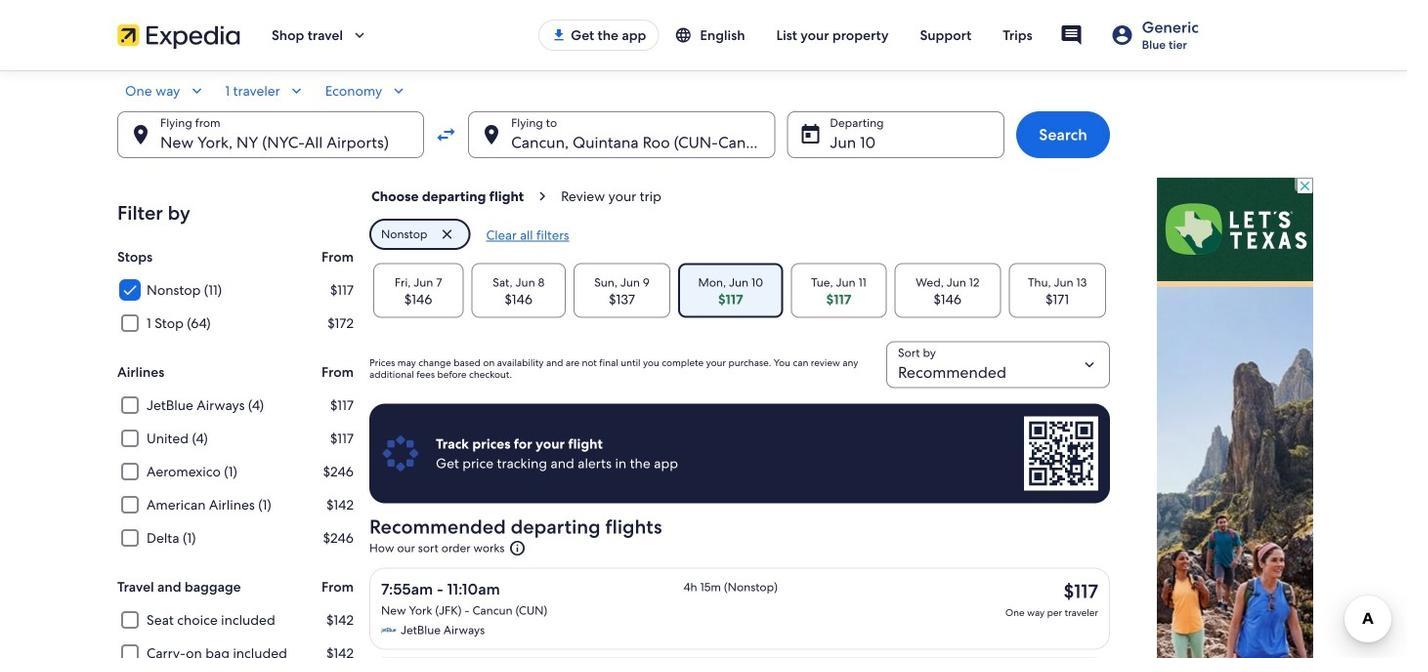 Task type: vqa. For each thing, say whether or not it's contained in the screenshot.
region
yes



Task type: locate. For each thing, give the bounding box(es) containing it.
step 1 of 2. choose departing flight. current page, choose departing flight element
[[370, 188, 559, 207]]

0 horizontal spatial small image
[[188, 82, 206, 100]]

None search field
[[117, 82, 1110, 158]]

qr code image
[[1024, 416, 1099, 492]]

2 horizontal spatial small image
[[675, 26, 700, 44]]

region
[[370, 404, 1110, 504]]

1 horizontal spatial small image
[[288, 82, 306, 100]]

oneky blue tier logo image
[[381, 435, 420, 474]]

small image
[[675, 26, 700, 44], [188, 82, 206, 100], [288, 82, 306, 100]]

list
[[370, 512, 1110, 659]]

trailing image
[[351, 26, 369, 44]]

tab list
[[370, 263, 1110, 318]]



Task type: describe. For each thing, give the bounding box(es) containing it.
expedia logo image
[[117, 22, 240, 49]]

download the app button image
[[551, 27, 567, 43]]

theme default image
[[509, 540, 526, 558]]

communication center icon image
[[1060, 23, 1084, 47]]

swap origin and destination image
[[435, 123, 458, 147]]

small image
[[390, 82, 408, 100]]

loyalty lowtier image
[[1111, 23, 1135, 47]]



